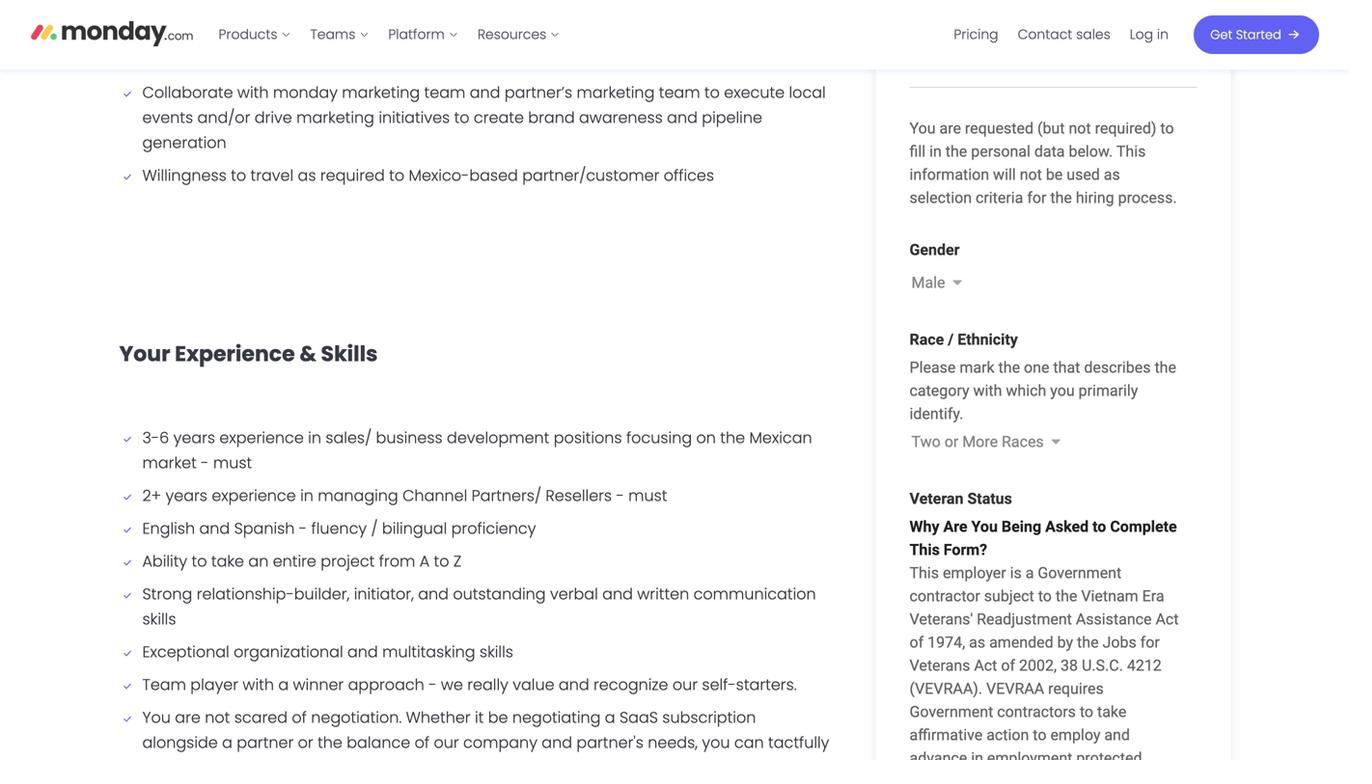 Task type: describe. For each thing, give the bounding box(es) containing it.
take
[[142, 23, 178, 45]]

are
[[175, 707, 201, 729]]

travel
[[251, 164, 294, 186]]

strategy
[[404, 23, 467, 45]]

2+
[[142, 485, 161, 507]]

scared
[[234, 707, 288, 729]]

really
[[468, 674, 509, 696]]

0 vertical spatial our
[[673, 674, 698, 696]]

for
[[350, 23, 371, 45]]

whether
[[406, 707, 471, 729]]

tactfully
[[769, 732, 830, 754]]

willingness
[[142, 164, 227, 186]]

organizational
[[234, 641, 343, 663]]

new
[[670, 23, 702, 45]]

and down 'a'
[[418, 584, 449, 605]]

team player with a winner approach - we really value and recognize our self-starters.
[[142, 674, 797, 696]]

get
[[1211, 26, 1233, 43]]

1 team from the left
[[424, 81, 466, 103]]

local
[[789, 81, 826, 103]]

1 vertical spatial with
[[243, 674, 274, 696]]

sales/
[[326, 427, 372, 449]]

or
[[298, 732, 314, 754]]

business
[[376, 427, 443, 449]]

entire
[[273, 551, 317, 572]]

subscription
[[663, 707, 756, 729]]

relationship-
[[197, 584, 294, 605]]

1 horizontal spatial skills
[[480, 641, 514, 663]]

- inside 3-6 years experience in sales/ business development positions focusing on the mexican market - must
[[201, 452, 209, 474]]

you
[[142, 707, 171, 729]]

team
[[142, 674, 186, 696]]

pricing link
[[945, 19, 1009, 50]]

to left take
[[192, 551, 207, 572]]

list containing products
[[209, 0, 570, 70]]

platform
[[389, 25, 445, 44]]

our inside you are not scared of negotiation. whether it be negotiating a saas subscription alongside a partner or the balance of our company and partner's needs, you can tactfully negotiate.
[[434, 732, 459, 754]]

outstanding
[[453, 584, 546, 605]]

partner
[[237, 732, 294, 754]]

development
[[447, 427, 550, 449]]

in up "fluency"
[[300, 485, 314, 507]]

1 horizontal spatial a
[[278, 674, 289, 696]]

of inside take primary responsibility for the strategy and execution of building new partnerships in the mexican region
[[585, 23, 600, 45]]

strong
[[142, 584, 192, 605]]

builder,
[[294, 584, 350, 605]]

contact
[[1018, 25, 1073, 44]]

your experience & skills
[[119, 339, 378, 369]]

negotiation.
[[311, 707, 402, 729]]

starters.
[[736, 674, 797, 696]]

required
[[320, 164, 385, 186]]

and left pipeline
[[667, 107, 698, 128]]

platform link
[[379, 19, 468, 50]]

you
[[702, 732, 730, 754]]

negotiate.
[[142, 757, 220, 761]]

partner's
[[505, 81, 573, 103]]

and up negotiating
[[559, 674, 590, 696]]

execute
[[724, 81, 785, 103]]

written
[[638, 584, 690, 605]]

partners/
[[472, 485, 542, 507]]

1 vertical spatial a
[[605, 707, 616, 729]]

winner
[[293, 674, 344, 696]]

1 vertical spatial must
[[629, 485, 668, 507]]

to left travel
[[231, 164, 246, 186]]

/
[[371, 518, 378, 540]]

saas
[[620, 707, 658, 729]]

products
[[219, 25, 278, 44]]

partner/customer
[[523, 164, 660, 186]]

experience inside 3-6 years experience in sales/ business development positions focusing on the mexican market - must
[[220, 427, 304, 449]]

and up take
[[199, 518, 230, 540]]

offices
[[664, 164, 715, 186]]

primary
[[182, 23, 242, 45]]

and inside you are not scared of negotiation. whether it be negotiating a saas subscription alongside a partner or the balance of our company and partner's needs, you can tactfully negotiate.
[[542, 732, 573, 754]]

3-
[[142, 427, 159, 449]]

based
[[470, 164, 518, 186]]

collaborate
[[142, 81, 233, 103]]

marketing up awareness
[[577, 81, 655, 103]]

your
[[119, 339, 170, 369]]

teams
[[310, 25, 356, 44]]

ability to take an entire project from a to z
[[142, 551, 462, 572]]

fluency
[[311, 518, 367, 540]]

approach
[[348, 674, 425, 696]]

multitasking
[[382, 641, 476, 663]]

&
[[300, 339, 317, 369]]

and up approach
[[348, 641, 378, 663]]

monday
[[273, 81, 338, 103]]

value
[[513, 674, 555, 696]]

in inside 3-6 years experience in sales/ business development positions focusing on the mexican market - must
[[308, 427, 321, 449]]

self-
[[702, 674, 736, 696]]

balance
[[347, 732, 411, 754]]

company
[[463, 732, 538, 754]]

as
[[298, 164, 316, 186]]

in inside take primary responsibility for the strategy and execution of building new partnerships in the mexican region
[[807, 23, 820, 45]]

with inside collaborate with monday marketing team and partner's marketing team to execute local events and/or drive marketing initiatives to create brand awareness and pipeline generation
[[237, 81, 269, 103]]



Task type: vqa. For each thing, say whether or not it's contained in the screenshot.
Skills
yes



Task type: locate. For each thing, give the bounding box(es) containing it.
create
[[474, 107, 524, 128]]

mexican inside 3-6 years experience in sales/ business development positions focusing on the mexican market - must
[[750, 427, 813, 449]]

on
[[697, 427, 716, 449]]

must down 'focusing' at the bottom
[[629, 485, 668, 507]]

teams link
[[301, 19, 379, 50]]

0 horizontal spatial of
[[292, 707, 307, 729]]

building
[[604, 23, 665, 45]]

mexican right the 'on'
[[750, 427, 813, 449]]

contact sales
[[1018, 25, 1111, 44]]

resources
[[478, 25, 547, 44]]

the down take
[[142, 49, 167, 70]]

market
[[142, 452, 197, 474]]

of left building
[[585, 23, 600, 45]]

contact sales button
[[1009, 19, 1121, 50]]

and down negotiating
[[542, 732, 573, 754]]

in right log
[[1158, 25, 1169, 44]]

- right resellers
[[616, 485, 625, 507]]

the right the for
[[375, 23, 400, 45]]

from
[[379, 551, 416, 572]]

pricing
[[954, 25, 999, 44]]

team
[[424, 81, 466, 103], [659, 81, 701, 103]]

take
[[211, 551, 244, 572]]

monday.com logo image
[[31, 13, 194, 53]]

1 horizontal spatial our
[[673, 674, 698, 696]]

0 vertical spatial with
[[237, 81, 269, 103]]

brand
[[528, 107, 575, 128]]

team down new
[[659, 81, 701, 103]]

marketing down monday
[[297, 107, 375, 128]]

z
[[454, 551, 462, 572]]

with up scared
[[243, 674, 274, 696]]

in left the sales/
[[308, 427, 321, 449]]

main element
[[209, 0, 1320, 70]]

1 horizontal spatial team
[[659, 81, 701, 103]]

a
[[420, 551, 430, 572]]

negotiating
[[513, 707, 601, 729]]

positions
[[554, 427, 622, 449]]

the right the 'on'
[[721, 427, 745, 449]]

1 vertical spatial skills
[[480, 641, 514, 663]]

0 vertical spatial years
[[173, 427, 215, 449]]

years right 6
[[173, 427, 215, 449]]

2 vertical spatial of
[[415, 732, 430, 754]]

experience up spanish
[[212, 485, 296, 507]]

we
[[441, 674, 463, 696]]

pipeline
[[702, 107, 763, 128]]

willingness to travel as required to mexico-based partner/customer offices
[[142, 164, 715, 186]]

-
[[201, 452, 209, 474], [616, 485, 625, 507], [299, 518, 307, 540], [429, 674, 437, 696]]

marketing up initiatives
[[342, 81, 420, 103]]

0 horizontal spatial skills
[[142, 609, 176, 630]]

and
[[471, 23, 502, 45], [470, 81, 501, 103], [667, 107, 698, 128], [199, 518, 230, 540], [418, 584, 449, 605], [603, 584, 633, 605], [348, 641, 378, 663], [559, 674, 590, 696], [542, 732, 573, 754]]

2 vertical spatial a
[[222, 732, 233, 754]]

you are not scared of negotiation. whether it be negotiating a saas subscription alongside a partner or the balance of our company and partner's needs, you can tactfully negotiate.
[[142, 707, 830, 761]]

with up drive
[[237, 81, 269, 103]]

resources link
[[468, 19, 570, 50]]

spanish
[[234, 518, 295, 540]]

1 vertical spatial mexican
[[750, 427, 813, 449]]

recognize
[[594, 674, 669, 696]]

partner's
[[577, 732, 644, 754]]

of down whether at the left
[[415, 732, 430, 754]]

initiator,
[[354, 584, 414, 605]]

0 horizontal spatial mexican
[[172, 49, 234, 70]]

0 vertical spatial skills
[[142, 609, 176, 630]]

in up local
[[807, 23, 820, 45]]

1 list from the left
[[209, 0, 570, 70]]

1 vertical spatial experience
[[212, 485, 296, 507]]

a down not
[[222, 732, 233, 754]]

list containing pricing
[[945, 0, 1179, 70]]

mexico-
[[409, 164, 470, 186]]

channel
[[403, 485, 468, 507]]

log in link
[[1121, 19, 1179, 50]]

log in
[[1130, 25, 1169, 44]]

the inside you are not scared of negotiation. whether it be negotiating a saas subscription alongside a partner or the balance of our company and partner's needs, you can tactfully negotiate.
[[318, 732, 343, 754]]

2 list from the left
[[945, 0, 1179, 70]]

english and spanish - fluency / bilingual proficiency
[[142, 518, 536, 540]]

it
[[475, 707, 484, 729]]

must right market
[[213, 452, 252, 474]]

1 vertical spatial our
[[434, 732, 459, 754]]

and up create
[[470, 81, 501, 103]]

1 vertical spatial years
[[166, 485, 208, 507]]

mexican inside take primary responsibility for the strategy and execution of building new partnerships in the mexican region
[[172, 49, 234, 70]]

initiatives
[[379, 107, 450, 128]]

to up pipeline
[[705, 81, 720, 103]]

0 vertical spatial experience
[[220, 427, 304, 449]]

0 vertical spatial must
[[213, 452, 252, 474]]

drive
[[255, 107, 292, 128]]

can
[[735, 732, 764, 754]]

log
[[1130, 25, 1154, 44]]

marketing
[[342, 81, 420, 103], [577, 81, 655, 103], [297, 107, 375, 128]]

0 horizontal spatial list
[[209, 0, 570, 70]]

2 horizontal spatial a
[[605, 707, 616, 729]]

- right market
[[201, 452, 209, 474]]

our down whether at the left
[[434, 732, 459, 754]]

proficiency
[[452, 518, 536, 540]]

1 horizontal spatial mexican
[[750, 427, 813, 449]]

managing
[[318, 485, 399, 507]]

0 horizontal spatial must
[[213, 452, 252, 474]]

our
[[673, 674, 698, 696], [434, 732, 459, 754]]

a
[[278, 674, 289, 696], [605, 707, 616, 729], [222, 732, 233, 754]]

0 vertical spatial of
[[585, 23, 600, 45]]

exceptional organizational and multitasking skills
[[142, 641, 514, 663]]

a up partner's
[[605, 707, 616, 729]]

1 horizontal spatial must
[[629, 485, 668, 507]]

skills inside strong relationship-builder, initiator, and outstanding verbal and written communication skills
[[142, 609, 176, 630]]

with
[[237, 81, 269, 103], [243, 674, 274, 696]]

- left we
[[429, 674, 437, 696]]

experience down your experience & skills
[[220, 427, 304, 449]]

to left mexico-
[[389, 164, 405, 186]]

generation
[[142, 132, 227, 153]]

team up initiatives
[[424, 81, 466, 103]]

of up or
[[292, 707, 307, 729]]

needs,
[[648, 732, 698, 754]]

and/or
[[197, 107, 250, 128]]

experience
[[175, 339, 295, 369]]

and right strategy on the left
[[471, 23, 502, 45]]

exceptional
[[142, 641, 230, 663]]

awareness
[[579, 107, 663, 128]]

0 horizontal spatial a
[[222, 732, 233, 754]]

strong relationship-builder, initiator, and outstanding verbal and written communication skills
[[142, 584, 817, 630]]

2 horizontal spatial of
[[585, 23, 600, 45]]

2+ years experience in managing channel partners/ resellers - must
[[142, 485, 668, 507]]

0 horizontal spatial team
[[424, 81, 466, 103]]

experience
[[220, 427, 304, 449], [212, 485, 296, 507]]

mexican down primary
[[172, 49, 234, 70]]

skills
[[321, 339, 378, 369]]

started
[[1237, 26, 1282, 43]]

get started button
[[1194, 15, 1320, 54]]

to left z
[[434, 551, 449, 572]]

our left self-
[[673, 674, 698, 696]]

and inside take primary responsibility for the strategy and execution of building new partnerships in the mexican region
[[471, 23, 502, 45]]

bilingual
[[382, 518, 447, 540]]

- up ability to take an entire project from a to z
[[299, 518, 307, 540]]

0 horizontal spatial our
[[434, 732, 459, 754]]

2 team from the left
[[659, 81, 701, 103]]

events
[[142, 107, 193, 128]]

communication
[[694, 584, 817, 605]]

to
[[705, 81, 720, 103], [454, 107, 470, 128], [231, 164, 246, 186], [389, 164, 405, 186], [192, 551, 207, 572], [434, 551, 449, 572]]

player
[[191, 674, 239, 696]]

products link
[[209, 19, 301, 50]]

list
[[209, 0, 570, 70], [945, 0, 1179, 70]]

0 vertical spatial a
[[278, 674, 289, 696]]

must inside 3-6 years experience in sales/ business development positions focusing on the mexican market - must
[[213, 452, 252, 474]]

skills down strong
[[142, 609, 176, 630]]

verbal
[[550, 584, 598, 605]]

a down the organizational
[[278, 674, 289, 696]]

the right or
[[318, 732, 343, 754]]

take primary responsibility for the strategy and execution of building new partnerships in the mexican region
[[142, 23, 820, 70]]

and right verbal
[[603, 584, 633, 605]]

1 vertical spatial of
[[292, 707, 307, 729]]

1 horizontal spatial list
[[945, 0, 1179, 70]]

partnerships
[[706, 23, 802, 45]]

1 horizontal spatial of
[[415, 732, 430, 754]]

years inside 3-6 years experience in sales/ business development positions focusing on the mexican market - must
[[173, 427, 215, 449]]

to left create
[[454, 107, 470, 128]]

not
[[205, 707, 230, 729]]

an
[[249, 551, 269, 572]]

years right 2+
[[166, 485, 208, 507]]

skills up really
[[480, 641, 514, 663]]

6
[[159, 427, 169, 449]]

the inside 3-6 years experience in sales/ business development positions focusing on the mexican market - must
[[721, 427, 745, 449]]

0 vertical spatial mexican
[[172, 49, 234, 70]]



